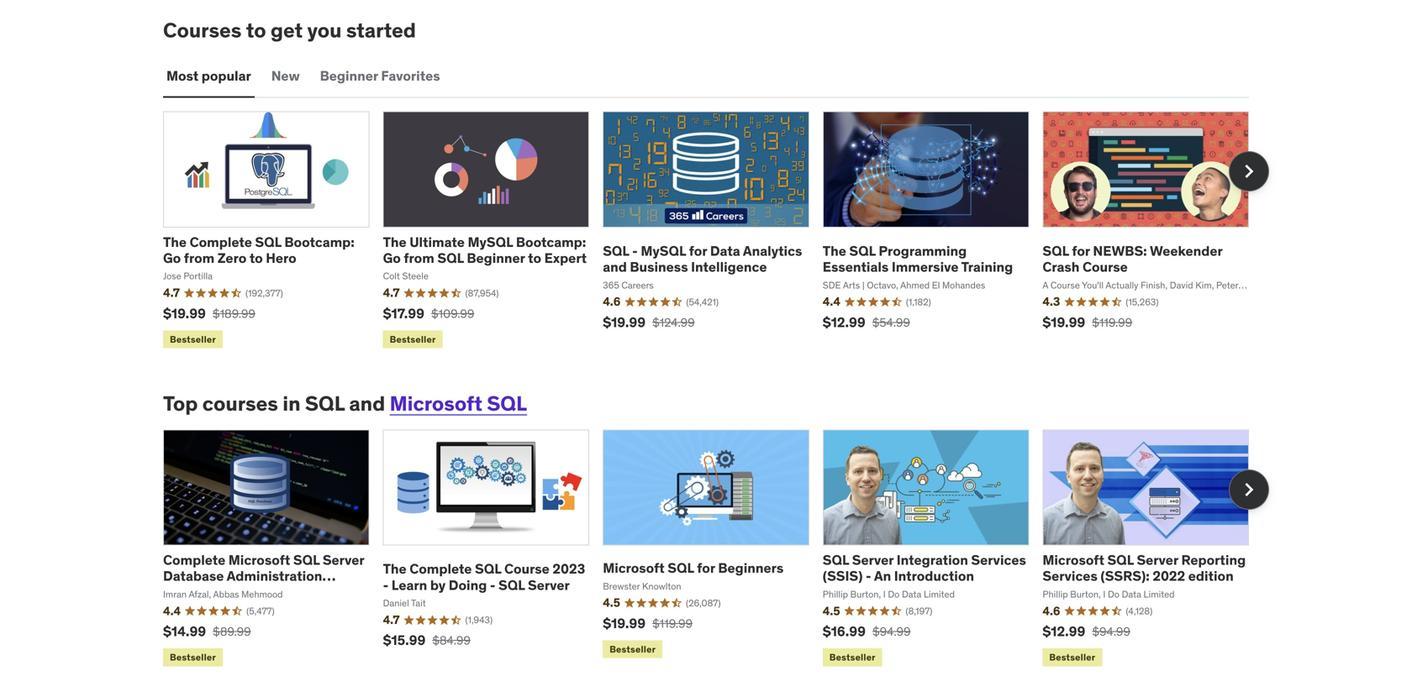 Task type: describe. For each thing, give the bounding box(es) containing it.
to left get
[[246, 18, 266, 43]]

sql for newbs: weekender crash course
[[1043, 242, 1223, 276]]

for inside sql - mysql for data analytics and business intelligence
[[689, 242, 707, 260]]

most
[[166, 67, 199, 85]]

in
[[283, 391, 301, 417]]

- inside sql - mysql for data analytics and business intelligence
[[632, 242, 638, 260]]

complete microsoft sql server database administration course link
[[163, 552, 364, 601]]

the complete sql course 2023 - learn by doing - sql server
[[383, 561, 585, 594]]

the ultimate mysql bootcamp: go from sql beginner to expert link
[[383, 234, 587, 267]]

from for ultimate
[[404, 250, 434, 267]]

beginner favorites
[[320, 67, 440, 85]]

top courses in sql and microsoft sql
[[163, 391, 527, 417]]

sql inside sql for newbs: weekender crash course
[[1043, 242, 1069, 260]]

intelligence
[[691, 259, 767, 276]]

most popular button
[[163, 56, 255, 96]]

(ssis)
[[823, 568, 863, 585]]

expert
[[544, 250, 587, 267]]

essentials
[[823, 259, 889, 276]]

edition
[[1189, 568, 1234, 585]]

the for the complete sql bootcamp: go from zero to hero
[[163, 234, 187, 251]]

the for the ultimate mysql bootcamp: go from sql beginner to expert
[[383, 234, 407, 251]]

programming
[[879, 242, 967, 260]]

top
[[163, 391, 198, 417]]

for left beginners
[[697, 560, 715, 577]]

popular
[[202, 67, 251, 85]]

microsoft sql link
[[390, 391, 527, 417]]

for inside sql for newbs: weekender crash course
[[1072, 242, 1090, 260]]

started
[[346, 18, 416, 43]]

mysql for business
[[641, 242, 686, 260]]

you
[[307, 18, 342, 43]]

zero
[[218, 250, 247, 267]]

microsoft sql server reporting services (ssrs): 2022 edition
[[1043, 552, 1246, 585]]

hero
[[266, 250, 297, 267]]

doing
[[449, 577, 487, 594]]

microsoft inside 'microsoft sql server reporting services (ssrs): 2022 edition'
[[1043, 552, 1105, 569]]

the for the complete sql course 2023 - learn by doing - sql server
[[383, 561, 407, 578]]

an
[[874, 568, 891, 585]]

server inside the sql server integration services (ssis) - an introduction
[[852, 552, 894, 569]]

and inside sql - mysql for data analytics and business intelligence
[[603, 259, 627, 276]]

courses
[[202, 391, 278, 417]]

courses to get you started
[[163, 18, 416, 43]]

server inside complete microsoft sql server database administration course
[[323, 552, 364, 569]]

complete for -
[[410, 561, 472, 578]]

microsoft inside complete microsoft sql server database administration course
[[228, 552, 290, 569]]

complete microsoft sql server database administration course
[[163, 552, 364, 601]]

services inside the sql server integration services (ssis) - an introduction
[[971, 552, 1026, 569]]

new button
[[268, 56, 303, 96]]

services inside 'microsoft sql server reporting services (ssrs): 2022 edition'
[[1043, 568, 1098, 585]]

most popular
[[166, 67, 251, 85]]

carousel element containing the complete sql bootcamp: go from zero to hero
[[163, 112, 1269, 352]]

new
[[271, 67, 300, 85]]

to inside the ultimate mysql bootcamp: go from sql beginner to expert
[[528, 250, 541, 267]]

the complete sql bootcamp: go from zero to hero link
[[163, 234, 355, 267]]

ultimate
[[410, 234, 465, 251]]

(ssrs):
[[1101, 568, 1150, 585]]

by
[[430, 577, 446, 594]]

course inside the complete sql course 2023 - learn by doing - sql server
[[504, 561, 550, 578]]

go for the complete sql bootcamp: go from zero to hero
[[163, 250, 181, 267]]

sql - mysql for data analytics and business intelligence link
[[603, 242, 802, 276]]

sql inside the ultimate mysql bootcamp: go from sql beginner to expert
[[437, 250, 464, 267]]

immersive
[[892, 259, 959, 276]]

learn
[[392, 577, 427, 594]]

sql server integration services (ssis) - an introduction
[[823, 552, 1026, 585]]

microsoft sql server reporting services (ssrs): 2022 edition link
[[1043, 552, 1246, 585]]



Task type: locate. For each thing, give the bounding box(es) containing it.
- right expert
[[632, 242, 638, 260]]

1 vertical spatial and
[[349, 391, 385, 417]]

1 horizontal spatial mysql
[[641, 242, 686, 260]]

services left (ssrs):
[[1043, 568, 1098, 585]]

the right the analytics
[[823, 242, 846, 260]]

go left the zero
[[163, 250, 181, 267]]

for left newbs:
[[1072, 242, 1090, 260]]

server left integration
[[852, 552, 894, 569]]

to right the zero
[[250, 250, 263, 267]]

1 vertical spatial course
[[504, 561, 550, 578]]

microsoft sql for beginners
[[603, 560, 784, 577]]

0 vertical spatial and
[[603, 259, 627, 276]]

the left by
[[383, 561, 407, 578]]

bootcamp: inside "the complete sql bootcamp: go from zero to hero"
[[284, 234, 355, 251]]

course
[[1083, 259, 1128, 276], [504, 561, 550, 578], [163, 584, 208, 601]]

server right "administration" on the bottom left of page
[[323, 552, 364, 569]]

services right integration
[[971, 552, 1026, 569]]

integration
[[897, 552, 968, 569]]

0 vertical spatial beginner
[[320, 67, 378, 85]]

the sql programming essentials immersive training
[[823, 242, 1013, 276]]

sql inside sql - mysql for data analytics and business intelligence
[[603, 242, 629, 260]]

sql
[[255, 234, 281, 251], [603, 242, 629, 260], [849, 242, 876, 260], [1043, 242, 1069, 260], [437, 250, 464, 267], [305, 391, 345, 417], [487, 391, 527, 417], [293, 552, 320, 569], [823, 552, 849, 569], [1108, 552, 1134, 569], [668, 560, 694, 577], [475, 561, 501, 578], [499, 577, 525, 594]]

mysql right ultimate
[[468, 234, 513, 251]]

server inside the complete sql course 2023 - learn by doing - sql server
[[528, 577, 570, 594]]

the for the sql programming essentials immersive training
[[823, 242, 846, 260]]

2023
[[553, 561, 585, 578]]

the ultimate mysql bootcamp: go from sql beginner to expert
[[383, 234, 587, 267]]

- left an
[[866, 568, 871, 585]]

0 horizontal spatial mysql
[[468, 234, 513, 251]]

beginner right ultimate
[[467, 250, 525, 267]]

carousel element
[[163, 112, 1269, 352], [163, 430, 1269, 670]]

microsoft
[[390, 391, 482, 417], [228, 552, 290, 569], [1043, 552, 1105, 569], [603, 560, 665, 577]]

course inside sql for newbs: weekender crash course
[[1083, 259, 1128, 276]]

1 vertical spatial carousel element
[[163, 430, 1269, 670]]

sql inside "the complete sql bootcamp: go from zero to hero"
[[255, 234, 281, 251]]

complete for from
[[190, 234, 252, 251]]

for left data
[[689, 242, 707, 260]]

crash
[[1043, 259, 1080, 276]]

server left edition on the right of the page
[[1137, 552, 1179, 569]]

from
[[184, 250, 215, 267], [404, 250, 434, 267]]

1 go from the left
[[163, 250, 181, 267]]

the inside the sql programming essentials immersive training
[[823, 242, 846, 260]]

go
[[163, 250, 181, 267], [383, 250, 401, 267]]

sql inside complete microsoft sql server database administration course
[[293, 552, 320, 569]]

server
[[323, 552, 364, 569], [852, 552, 894, 569], [1137, 552, 1179, 569], [528, 577, 570, 594]]

go inside the ultimate mysql bootcamp: go from sql beginner to expert
[[383, 250, 401, 267]]

the left ultimate
[[383, 234, 407, 251]]

0 vertical spatial carousel element
[[163, 112, 1269, 352]]

go inside "the complete sql bootcamp: go from zero to hero"
[[163, 250, 181, 267]]

mysql for beginner
[[468, 234, 513, 251]]

1 carousel element from the top
[[163, 112, 1269, 352]]

business
[[630, 259, 688, 276]]

sql inside the sql programming essentials immersive training
[[849, 242, 876, 260]]

bootcamp:
[[284, 234, 355, 251], [516, 234, 586, 251]]

complete inside "the complete sql bootcamp: go from zero to hero"
[[190, 234, 252, 251]]

1 vertical spatial beginner
[[467, 250, 525, 267]]

complete inside the complete sql course 2023 - learn by doing - sql server
[[410, 561, 472, 578]]

from inside the ultimate mysql bootcamp: go from sql beginner to expert
[[404, 250, 434, 267]]

data
[[710, 242, 740, 260]]

bootcamp: for to
[[516, 234, 586, 251]]

next image
[[1236, 158, 1263, 185]]

and left business
[[603, 259, 627, 276]]

and
[[603, 259, 627, 276], [349, 391, 385, 417]]

2 horizontal spatial course
[[1083, 259, 1128, 276]]

2 bootcamp: from the left
[[516, 234, 586, 251]]

beginner inside button
[[320, 67, 378, 85]]

and right in
[[349, 391, 385, 417]]

to
[[246, 18, 266, 43], [250, 250, 263, 267], [528, 250, 541, 267]]

weekender
[[1150, 242, 1223, 260]]

services
[[971, 552, 1026, 569], [1043, 568, 1098, 585]]

0 vertical spatial course
[[1083, 259, 1128, 276]]

complete
[[190, 234, 252, 251], [163, 552, 225, 569], [410, 561, 472, 578]]

server right doing
[[528, 577, 570, 594]]

to left expert
[[528, 250, 541, 267]]

the complete sql course 2023 - learn by doing - sql server link
[[383, 561, 585, 594]]

the sql programming essentials immersive training link
[[823, 242, 1013, 276]]

server inside 'microsoft sql server reporting services (ssrs): 2022 edition'
[[1137, 552, 1179, 569]]

beginner down you
[[320, 67, 378, 85]]

sql server integration services (ssis) - an introduction link
[[823, 552, 1026, 585]]

bootcamp: inside the ultimate mysql bootcamp: go from sql beginner to expert
[[516, 234, 586, 251]]

administration
[[227, 568, 322, 585]]

1 horizontal spatial go
[[383, 250, 401, 267]]

0 horizontal spatial services
[[971, 552, 1026, 569]]

0 horizontal spatial from
[[184, 250, 215, 267]]

from for complete
[[184, 250, 215, 267]]

get
[[271, 18, 303, 43]]

- right doing
[[490, 577, 496, 594]]

mysql
[[468, 234, 513, 251], [641, 242, 686, 260]]

introduction
[[894, 568, 974, 585]]

1 horizontal spatial from
[[404, 250, 434, 267]]

from inside "the complete sql bootcamp: go from zero to hero"
[[184, 250, 215, 267]]

0 horizontal spatial and
[[349, 391, 385, 417]]

2022
[[1153, 568, 1186, 585]]

next image
[[1236, 477, 1263, 503]]

analytics
[[743, 242, 802, 260]]

-
[[632, 242, 638, 260], [866, 568, 871, 585], [383, 577, 389, 594], [490, 577, 496, 594]]

the inside the complete sql course 2023 - learn by doing - sql server
[[383, 561, 407, 578]]

for
[[689, 242, 707, 260], [1072, 242, 1090, 260], [697, 560, 715, 577]]

0 horizontal spatial beginner
[[320, 67, 378, 85]]

1 from from the left
[[184, 250, 215, 267]]

mysql inside the ultimate mysql bootcamp: go from sql beginner to expert
[[468, 234, 513, 251]]

1 horizontal spatial course
[[504, 561, 550, 578]]

1 horizontal spatial bootcamp:
[[516, 234, 586, 251]]

- inside the sql server integration services (ssis) - an introduction
[[866, 568, 871, 585]]

carousel element containing complete microsoft sql server database administration course
[[163, 430, 1269, 670]]

reporting
[[1182, 552, 1246, 569]]

training
[[961, 259, 1013, 276]]

bootcamp: for hero
[[284, 234, 355, 251]]

mysql inside sql - mysql for data analytics and business intelligence
[[641, 242, 686, 260]]

beginner
[[320, 67, 378, 85], [467, 250, 525, 267]]

favorites
[[381, 67, 440, 85]]

go for the ultimate mysql bootcamp: go from sql beginner to expert
[[383, 250, 401, 267]]

2 carousel element from the top
[[163, 430, 1269, 670]]

sql inside 'microsoft sql server reporting services (ssrs): 2022 edition'
[[1108, 552, 1134, 569]]

2 vertical spatial course
[[163, 584, 208, 601]]

to inside "the complete sql bootcamp: go from zero to hero"
[[250, 250, 263, 267]]

- left learn
[[383, 577, 389, 594]]

beginner favorites button
[[317, 56, 444, 96]]

beginner inside the ultimate mysql bootcamp: go from sql beginner to expert
[[467, 250, 525, 267]]

sql inside the sql server integration services (ssis) - an introduction
[[823, 552, 849, 569]]

1 horizontal spatial services
[[1043, 568, 1098, 585]]

database
[[163, 568, 224, 585]]

0 horizontal spatial course
[[163, 584, 208, 601]]

sql - mysql for data analytics and business intelligence
[[603, 242, 802, 276]]

go left ultimate
[[383, 250, 401, 267]]

0 horizontal spatial bootcamp:
[[284, 234, 355, 251]]

sql for newbs: weekender crash course link
[[1043, 242, 1223, 276]]

2 go from the left
[[383, 250, 401, 267]]

0 horizontal spatial go
[[163, 250, 181, 267]]

the left the zero
[[163, 234, 187, 251]]

the complete sql bootcamp: go from zero to hero
[[163, 234, 355, 267]]

course inside complete microsoft sql server database administration course
[[163, 584, 208, 601]]

microsoft sql for beginners link
[[603, 560, 784, 577]]

mysql left data
[[641, 242, 686, 260]]

the
[[163, 234, 187, 251], [383, 234, 407, 251], [823, 242, 846, 260], [383, 561, 407, 578]]

complete inside complete microsoft sql server database administration course
[[163, 552, 225, 569]]

1 horizontal spatial beginner
[[467, 250, 525, 267]]

the inside "the complete sql bootcamp: go from zero to hero"
[[163, 234, 187, 251]]

courses
[[163, 18, 242, 43]]

1 horizontal spatial and
[[603, 259, 627, 276]]

the inside the ultimate mysql bootcamp: go from sql beginner to expert
[[383, 234, 407, 251]]

2 from from the left
[[404, 250, 434, 267]]

1 bootcamp: from the left
[[284, 234, 355, 251]]

newbs:
[[1093, 242, 1147, 260]]

beginners
[[718, 560, 784, 577]]



Task type: vqa. For each thing, say whether or not it's contained in the screenshot.
A-
no



